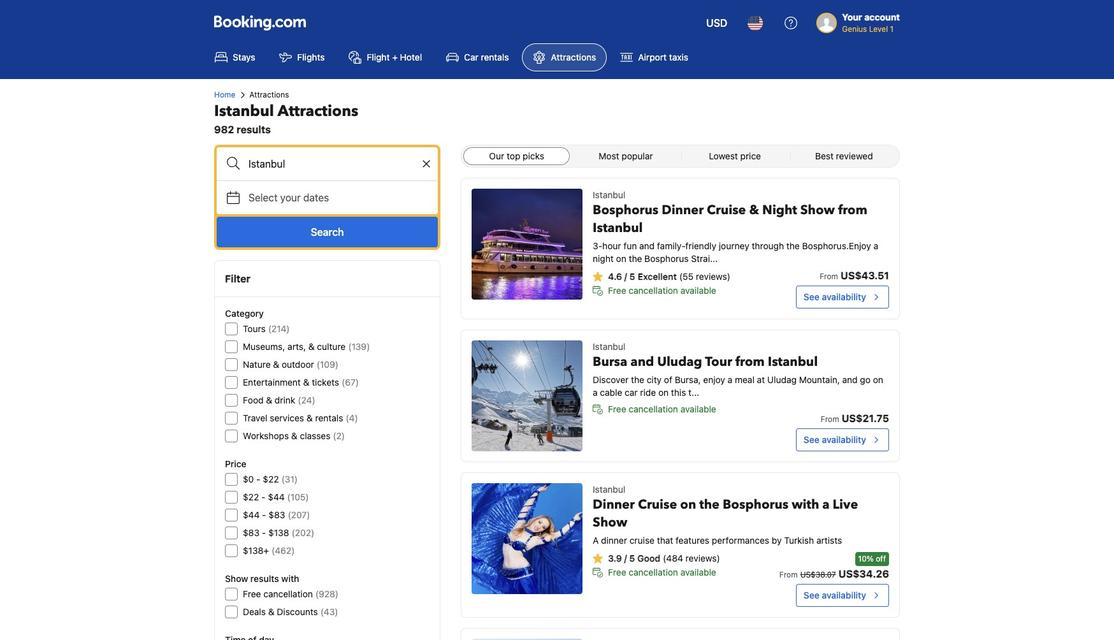 Task type: locate. For each thing, give the bounding box(es) containing it.
$44 up $44 - $83 (207)
[[268, 492, 285, 502]]

free cancellation available down 3.9 / 5 good (484 reviews)
[[608, 567, 716, 578]]

1 vertical spatial from
[[736, 353, 765, 370]]

1 horizontal spatial $44
[[268, 492, 285, 502]]

from left us$38.07
[[780, 570, 798, 580]]

istanbul up bursa
[[593, 341, 626, 352]]

bosphorus up "fun"
[[593, 201, 659, 219]]

istanbul for bosphorus
[[593, 189, 626, 200]]

travel services & rentals (4)
[[243, 413, 358, 423]]

1 vertical spatial dinner
[[593, 496, 635, 513]]

car rentals link
[[436, 43, 520, 71]]

1 horizontal spatial dinner
[[662, 201, 704, 219]]

city
[[647, 374, 662, 385]]

stays
[[233, 52, 255, 62]]

(214)
[[268, 323, 290, 334]]

3 availability from the top
[[822, 590, 866, 601]]

0 vertical spatial cruise
[[707, 201, 746, 219]]

$22 down $0 on the bottom left of page
[[243, 492, 259, 502]]

1 horizontal spatial $83
[[269, 509, 285, 520]]

2 / from the top
[[624, 553, 627, 564]]

uludag up bursa,
[[657, 353, 702, 370]]

dinner up "family-"
[[662, 201, 704, 219]]

see down mountain,
[[804, 434, 820, 445]]

1 vertical spatial 5
[[629, 553, 635, 564]]

your account genius level 1
[[842, 11, 900, 34]]

attractions inside istanbul attractions 982 results
[[278, 101, 359, 122]]

tickets
[[312, 377, 339, 388]]

that
[[657, 535, 673, 546]]

$83
[[269, 509, 285, 520], [243, 527, 260, 538]]

0 vertical spatial available
[[681, 285, 716, 296]]

0 vertical spatial uludag
[[657, 353, 702, 370]]

0 horizontal spatial $22
[[243, 492, 259, 502]]

dinner up dinner
[[593, 496, 635, 513]]

$83 down $22 - $44 (105)
[[269, 509, 285, 520]]

airport
[[638, 52, 667, 62]]

dinner cruise on the bosphorus with a live show image
[[472, 483, 583, 594]]

2 vertical spatial from
[[780, 570, 798, 580]]

istanbul up hour
[[593, 219, 643, 237]]

fun
[[624, 240, 637, 251]]

0 vertical spatial show
[[801, 201, 835, 219]]

Where are you going? search field
[[217, 147, 438, 180]]

2 vertical spatial see availability
[[804, 590, 866, 601]]

0 vertical spatial free cancellation available
[[608, 285, 716, 296]]

2 vertical spatial attractions
[[278, 101, 359, 122]]

/ for show
[[624, 553, 627, 564]]

free cancellation available down 'ride'
[[608, 404, 716, 414]]

free cancellation available for dinner
[[608, 285, 716, 296]]

see down us$38.07
[[804, 590, 820, 601]]

show up dinner
[[593, 514, 628, 531]]

istanbul down most
[[593, 189, 626, 200]]

istanbul up dinner
[[593, 484, 626, 495]]

1 vertical spatial show
[[593, 514, 628, 531]]

& up entertainment
[[273, 359, 279, 370]]

tours
[[243, 323, 266, 334]]

(55
[[680, 271, 694, 282]]

0 vertical spatial /
[[625, 271, 627, 282]]

a inside the istanbul bosphorus dinner cruise & night show from istanbul 3-hour fun and family-friendly journey through the bosphorus.enjoy a night on the bosphorus strai...
[[874, 240, 879, 251]]

1 vertical spatial availability
[[822, 434, 866, 445]]

from up meal
[[736, 353, 765, 370]]

0 vertical spatial rentals
[[481, 52, 509, 62]]

& down travel services & rentals (4)
[[291, 430, 298, 441]]

from us$21.75
[[821, 413, 889, 424]]

from inside "from us$43.51"
[[820, 272, 838, 281]]

see availability down from us$21.75
[[804, 434, 866, 445]]

5 left the good
[[629, 553, 635, 564]]

results inside istanbul attractions 982 results
[[237, 124, 271, 135]]

the inside istanbul dinner cruise on the bosphorus with a live show a dinner cruise that features performances by turkish artists
[[700, 496, 720, 513]]

free
[[608, 285, 626, 296], [608, 404, 626, 414], [608, 567, 626, 578], [243, 588, 261, 599]]

2 vertical spatial available
[[681, 567, 716, 578]]

uludag right at at right
[[768, 374, 797, 385]]

3 see availability from the top
[[804, 590, 866, 601]]

results right 982
[[237, 124, 271, 135]]

1 vertical spatial free cancellation available
[[608, 404, 716, 414]]

1 vertical spatial reviews)
[[686, 553, 720, 564]]

available down (484
[[681, 567, 716, 578]]

the
[[787, 240, 800, 251], [629, 253, 642, 264], [631, 374, 645, 385], [700, 496, 720, 513]]

2 vertical spatial see
[[804, 590, 820, 601]]

available for cruise
[[681, 285, 716, 296]]

a left live on the right
[[823, 496, 830, 513]]

1 5 from the top
[[630, 271, 635, 282]]

dinner
[[601, 535, 627, 546]]

1 availability from the top
[[822, 291, 866, 302]]

1 vertical spatial uludag
[[768, 374, 797, 385]]

2 5 from the top
[[629, 553, 635, 564]]

0 horizontal spatial $44
[[243, 509, 260, 520]]

the up features
[[700, 496, 720, 513]]

live
[[833, 496, 858, 513]]

0 vertical spatial $22
[[263, 474, 279, 485]]

see for with
[[804, 590, 820, 601]]

+
[[392, 52, 398, 62]]

availability down from us$21.75
[[822, 434, 866, 445]]

1 see from the top
[[804, 291, 820, 302]]

see availability for bosphorus dinner cruise & night show from istanbul
[[804, 291, 866, 302]]

free down cable
[[608, 404, 626, 414]]

5 right 4.6
[[630, 271, 635, 282]]

a inside istanbul dinner cruise on the bosphorus with a live show a dinner cruise that features performances by turkish artists
[[823, 496, 830, 513]]

0 vertical spatial results
[[237, 124, 271, 135]]

bosphorus dinner cruise & night show from istanbul image
[[472, 189, 583, 300]]

0 vertical spatial dinner
[[662, 201, 704, 219]]

with up free cancellation (928)
[[281, 573, 299, 584]]

bosphorus.enjoy
[[802, 240, 871, 251]]

nature & outdoor (109)
[[243, 359, 339, 370]]

0 vertical spatial from
[[838, 201, 868, 219]]

from left us$21.75
[[821, 414, 839, 424]]

1 available from the top
[[681, 285, 716, 296]]

available for on
[[681, 567, 716, 578]]

- right $0 on the bottom left of page
[[256, 474, 261, 485]]

$83 up $138+ at the bottom of page
[[243, 527, 260, 538]]

& left night
[[749, 201, 759, 219]]

us$43.51
[[841, 270, 889, 281]]

istanbul for attractions
[[214, 101, 274, 122]]

- for $44
[[262, 509, 266, 520]]

from up bosphorus.enjoy
[[838, 201, 868, 219]]

- for $83
[[262, 527, 266, 538]]

/ right 4.6
[[625, 271, 627, 282]]

1 / from the top
[[625, 271, 627, 282]]

with inside istanbul dinner cruise on the bosphorus with a live show a dinner cruise that features performances by turkish artists
[[792, 496, 819, 513]]

2 availability from the top
[[822, 434, 866, 445]]

most
[[599, 150, 619, 161]]

available down t...
[[681, 404, 716, 414]]

and right "fun"
[[640, 240, 655, 251]]

10% off from us$38.07 us$34.26
[[780, 554, 889, 580]]

on inside the istanbul bosphorus dinner cruise & night show from istanbul 3-hour fun and family-friendly journey through the bosphorus.enjoy a night on the bosphorus strai...
[[616, 253, 627, 264]]

cancellation down 'ride'
[[629, 404, 678, 414]]

flight + hotel link
[[338, 43, 433, 71]]

from
[[820, 272, 838, 281], [821, 414, 839, 424], [780, 570, 798, 580]]

from for bosphorus dinner cruise & night show from istanbul
[[820, 272, 838, 281]]

services
[[270, 413, 304, 423]]

mountain,
[[799, 374, 840, 385]]

1 horizontal spatial cruise
[[707, 201, 746, 219]]

free down 4.6
[[608, 285, 626, 296]]

0 vertical spatial $83
[[269, 509, 285, 520]]

1 vertical spatial $83
[[243, 527, 260, 538]]

and
[[640, 240, 655, 251], [631, 353, 654, 370], [843, 374, 858, 385]]

show down $138+ at the bottom of page
[[225, 573, 248, 584]]

0 horizontal spatial show
[[225, 573, 248, 584]]

- for $0
[[256, 474, 261, 485]]

drink
[[275, 395, 295, 405]]

2 see from the top
[[804, 434, 820, 445]]

$44
[[268, 492, 285, 502], [243, 509, 260, 520]]

show results with
[[225, 573, 299, 584]]

flight + hotel
[[367, 52, 422, 62]]

a up the us$43.51
[[874, 240, 879, 251]]

cruise
[[707, 201, 746, 219], [638, 496, 677, 513]]

taxis
[[669, 52, 689, 62]]

$22 up $22 - $44 (105)
[[263, 474, 279, 485]]

the up car
[[631, 374, 645, 385]]

our
[[489, 150, 505, 161]]

cancellation up deals & discounts (43)
[[264, 588, 313, 599]]

- down $0 - $22 (31)
[[261, 492, 266, 502]]

bosphorus
[[593, 201, 659, 219], [645, 253, 689, 264], [723, 496, 789, 513]]

istanbul dinner cruise on the bosphorus with a live show a dinner cruise that features performances by turkish artists
[[593, 484, 858, 546]]

2 see availability from the top
[[804, 434, 866, 445]]

cruise up that on the bottom right of the page
[[638, 496, 677, 513]]

discover
[[593, 374, 629, 385]]

see
[[804, 291, 820, 302], [804, 434, 820, 445], [804, 590, 820, 601]]

see down bosphorus.enjoy
[[804, 291, 820, 302]]

3.9
[[608, 553, 622, 564]]

(109)
[[317, 359, 339, 370]]

(31)
[[282, 474, 298, 485]]

the right 'through'
[[787, 240, 800, 251]]

results down "$138+ (462)"
[[251, 573, 279, 584]]

istanbul for bursa
[[593, 341, 626, 352]]

go
[[860, 374, 871, 385]]

and up city
[[631, 353, 654, 370]]

3 available from the top
[[681, 567, 716, 578]]

show inside istanbul dinner cruise on the bosphorus with a live show a dinner cruise that features performances by turkish artists
[[593, 514, 628, 531]]

$44 down $22 - $44 (105)
[[243, 509, 260, 520]]

with up turkish
[[792, 496, 819, 513]]

5 for show
[[629, 553, 635, 564]]

through
[[752, 240, 784, 251]]

0 vertical spatial from
[[820, 272, 838, 281]]

1 horizontal spatial show
[[593, 514, 628, 531]]

1 vertical spatial with
[[281, 573, 299, 584]]

2 vertical spatial show
[[225, 573, 248, 584]]

see for istanbul
[[804, 434, 820, 445]]

available
[[681, 285, 716, 296], [681, 404, 716, 414], [681, 567, 716, 578]]

0 vertical spatial and
[[640, 240, 655, 251]]

3 see from the top
[[804, 590, 820, 601]]

bosphorus down "family-"
[[645, 253, 689, 264]]

on right go
[[873, 374, 884, 385]]

see availability down us$38.07
[[804, 590, 866, 601]]

from inside "10% off from us$38.07 us$34.26"
[[780, 570, 798, 580]]

car rentals
[[464, 52, 509, 62]]

from inside from us$21.75
[[821, 414, 839, 424]]

1 vertical spatial cruise
[[638, 496, 677, 513]]

from inside the istanbul bursa and uludag tour from istanbul discover the city of bursa, enjoy a meal at uludag mountain, and go on a cable car ride on this t...
[[736, 353, 765, 370]]

price
[[741, 150, 761, 161]]

us$21.75
[[842, 413, 889, 424]]

1 see availability from the top
[[804, 291, 866, 302]]

lowest price
[[709, 150, 761, 161]]

0 vertical spatial availability
[[822, 291, 866, 302]]

flight
[[367, 52, 390, 62]]

3 free cancellation available from the top
[[608, 567, 716, 578]]

1 vertical spatial see availability
[[804, 434, 866, 445]]

with
[[792, 496, 819, 513], [281, 573, 299, 584]]

2 vertical spatial bosphorus
[[723, 496, 789, 513]]

rentals right car at the left of page
[[481, 52, 509, 62]]

/ for 3-
[[625, 271, 627, 282]]

1 horizontal spatial rentals
[[481, 52, 509, 62]]

0 vertical spatial 5
[[630, 271, 635, 282]]

(2)
[[333, 430, 345, 441]]

1 horizontal spatial from
[[838, 201, 868, 219]]

1 vertical spatial rentals
[[315, 413, 343, 423]]

show right night
[[801, 201, 835, 219]]

turkish
[[784, 535, 814, 546]]

reviews) down the strai...
[[696, 271, 731, 282]]

food & drink (24)
[[243, 395, 315, 405]]

reviews)
[[696, 271, 731, 282], [686, 553, 720, 564]]

istanbul bursa and uludag tour from istanbul discover the city of bursa, enjoy a meal at uludag mountain, and go on a cable car ride on this t...
[[593, 341, 884, 398]]

from down bosphorus.enjoy
[[820, 272, 838, 281]]

and left go
[[843, 374, 858, 385]]

istanbul down home
[[214, 101, 274, 122]]

availability down "from us$43.51"
[[822, 291, 866, 302]]

5 for 3-
[[630, 271, 635, 282]]

0 vertical spatial see
[[804, 291, 820, 302]]

hotel
[[400, 52, 422, 62]]

from for bursa and uludag tour from istanbul
[[821, 414, 839, 424]]

& down (24)
[[307, 413, 313, 423]]

(24)
[[298, 395, 315, 405]]

1 vertical spatial from
[[821, 414, 839, 424]]

enjoy
[[703, 374, 725, 385]]

see availability down "from us$43.51"
[[804, 291, 866, 302]]

available down (55
[[681, 285, 716, 296]]

bosphorus up performances
[[723, 496, 789, 513]]

1 horizontal spatial uludag
[[768, 374, 797, 385]]

- down $22 - $44 (105)
[[262, 509, 266, 520]]

istanbul inside istanbul dinner cruise on the bosphorus with a live show a dinner cruise that features performances by turkish artists
[[593, 484, 626, 495]]

1 vertical spatial available
[[681, 404, 716, 414]]

0 horizontal spatial dinner
[[593, 496, 635, 513]]

on up features
[[681, 496, 696, 513]]

reviews) down features
[[686, 553, 720, 564]]

0 horizontal spatial uludag
[[657, 353, 702, 370]]

/ right 3.9
[[624, 553, 627, 564]]

2 vertical spatial free cancellation available
[[608, 567, 716, 578]]

home
[[214, 90, 235, 99]]

0 horizontal spatial from
[[736, 353, 765, 370]]

select your dates
[[249, 192, 329, 203]]

2 vertical spatial availability
[[822, 590, 866, 601]]

& up (24)
[[303, 377, 310, 388]]

2 horizontal spatial show
[[801, 201, 835, 219]]

on down "fun"
[[616, 253, 627, 264]]

reviewed
[[836, 150, 873, 161]]

good
[[638, 553, 661, 564]]

istanbul inside istanbul attractions 982 results
[[214, 101, 274, 122]]

dates
[[303, 192, 329, 203]]

deals
[[243, 606, 266, 617]]

1 vertical spatial /
[[624, 553, 627, 564]]

0 horizontal spatial rentals
[[315, 413, 343, 423]]

1 vertical spatial see
[[804, 434, 820, 445]]

0 vertical spatial reviews)
[[696, 271, 731, 282]]

this
[[671, 387, 686, 398]]

free cancellation available for cruise
[[608, 567, 716, 578]]

0 horizontal spatial cruise
[[638, 496, 677, 513]]

- left $138
[[262, 527, 266, 538]]

free cancellation available down excellent
[[608, 285, 716, 296]]

cruise inside istanbul dinner cruise on the bosphorus with a live show a dinner cruise that features performances by turkish artists
[[638, 496, 677, 513]]

cruise up the journey
[[707, 201, 746, 219]]

bosphorus inside istanbul dinner cruise on the bosphorus with a live show a dinner cruise that features performances by turkish artists
[[723, 496, 789, 513]]

friendly
[[686, 240, 717, 251]]

0 vertical spatial see availability
[[804, 291, 866, 302]]

see availability for dinner cruise on the bosphorus with a live show
[[804, 590, 866, 601]]

rentals up '(2)'
[[315, 413, 343, 423]]

airport taxis link
[[610, 43, 699, 71]]

0 vertical spatial with
[[792, 496, 819, 513]]

1 free cancellation available from the top
[[608, 285, 716, 296]]

1 horizontal spatial with
[[792, 496, 819, 513]]

availability down the us$34.26
[[822, 590, 866, 601]]



Task type: describe. For each thing, give the bounding box(es) containing it.
(105)
[[287, 492, 309, 502]]

excellent
[[638, 271, 677, 282]]

& right arts,
[[308, 341, 315, 352]]

availability for bursa and uludag tour from istanbul
[[822, 434, 866, 445]]

lowest
[[709, 150, 738, 161]]

category
[[225, 308, 264, 319]]

ride
[[640, 387, 656, 398]]

picks
[[523, 150, 544, 161]]

1
[[890, 24, 894, 34]]

$138
[[268, 527, 289, 538]]

cancellation down the good
[[629, 567, 678, 578]]

tours (214)
[[243, 323, 290, 334]]

(207)
[[288, 509, 310, 520]]

most popular
[[599, 150, 653, 161]]

select
[[249, 192, 278, 203]]

top
[[507, 150, 521, 161]]

booking.com image
[[214, 15, 306, 31]]

0 vertical spatial bosphorus
[[593, 201, 659, 219]]

availability for dinner cruise on the bosphorus with a live show
[[822, 590, 866, 601]]

performances
[[712, 535, 770, 546]]

$138+
[[243, 545, 269, 556]]

price
[[225, 458, 247, 469]]

your account menu your account genius level 1 element
[[817, 6, 905, 35]]

4.6 / 5 excellent (55 reviews)
[[608, 271, 731, 282]]

the down "fun"
[[629, 253, 642, 264]]

search
[[311, 226, 344, 238]]

$83 - $138 (202)
[[243, 527, 314, 538]]

from inside the istanbul bosphorus dinner cruise & night show from istanbul 3-hour fun and family-friendly journey through the bosphorus.enjoy a night on the bosphorus strai...
[[838, 201, 868, 219]]

usd button
[[699, 8, 735, 38]]

the inside the istanbul bursa and uludag tour from istanbul discover the city of bursa, enjoy a meal at uludag mountain, and go on a cable car ride on this t...
[[631, 374, 645, 385]]

cable
[[600, 387, 623, 398]]

airport taxis
[[638, 52, 689, 62]]

4.6
[[608, 271, 622, 282]]

2 vertical spatial and
[[843, 374, 858, 385]]

istanbul for dinner
[[593, 484, 626, 495]]

$44 - $83 (207)
[[243, 509, 310, 520]]

travel
[[243, 413, 268, 423]]

best reviewed
[[815, 150, 873, 161]]

entertainment & tickets (67)
[[243, 377, 359, 388]]

your
[[280, 192, 301, 203]]

attractions link
[[522, 43, 607, 71]]

bursa
[[593, 353, 628, 370]]

0 vertical spatial $44
[[268, 492, 285, 502]]

(484
[[663, 553, 683, 564]]

cancellation down excellent
[[629, 285, 678, 296]]

meal
[[735, 374, 755, 385]]

a
[[593, 535, 599, 546]]

free up the deals
[[243, 588, 261, 599]]

10%
[[859, 554, 874, 564]]

cruise inside the istanbul bosphorus dinner cruise & night show from istanbul 3-hour fun and family-friendly journey through the bosphorus.enjoy a night on the bosphorus strai...
[[707, 201, 746, 219]]

usd
[[707, 17, 728, 29]]

us$38.07
[[801, 570, 836, 580]]

3.9 / 5 good (484 reviews)
[[608, 553, 720, 564]]

(928)
[[316, 588, 339, 599]]

cruise
[[630, 535, 655, 546]]

strai...
[[691, 253, 718, 264]]

bursa and uludag tour from istanbul image
[[472, 340, 583, 451]]

1 vertical spatial bosphorus
[[645, 253, 689, 264]]

see for show
[[804, 291, 820, 302]]

of
[[664, 374, 673, 385]]

discounts
[[277, 606, 318, 617]]

$138+ (462)
[[243, 545, 295, 556]]

1 vertical spatial and
[[631, 353, 654, 370]]

0 horizontal spatial with
[[281, 573, 299, 584]]

night
[[763, 201, 797, 219]]

- for $22
[[261, 492, 266, 502]]

1 horizontal spatial $22
[[263, 474, 279, 485]]

1 vertical spatial $44
[[243, 509, 260, 520]]

best
[[815, 150, 834, 161]]

entertainment
[[243, 377, 301, 388]]

(462)
[[272, 545, 295, 556]]

free cancellation (928)
[[243, 588, 339, 599]]

level
[[870, 24, 888, 34]]

dinner inside istanbul dinner cruise on the bosphorus with a live show a dinner cruise that features performances by turkish artists
[[593, 496, 635, 513]]

reviews) for on
[[686, 553, 720, 564]]

and inside the istanbul bosphorus dinner cruise & night show from istanbul 3-hour fun and family-friendly journey through the bosphorus.enjoy a night on the bosphorus strai...
[[640, 240, 655, 251]]

our top picks
[[489, 150, 544, 161]]

t...
[[689, 387, 700, 398]]

show inside the istanbul bosphorus dinner cruise & night show from istanbul 3-hour fun and family-friendly journey through the bosphorus.enjoy a night on the bosphorus strai...
[[801, 201, 835, 219]]

on down of in the bottom of the page
[[659, 387, 669, 398]]

account
[[865, 11, 900, 22]]

outdoor
[[282, 359, 314, 370]]

flights link
[[269, 43, 336, 71]]

bosphorus and golden horn cruise image
[[472, 639, 583, 640]]

search button
[[217, 217, 438, 247]]

& left drink
[[266, 395, 272, 405]]

1 vertical spatial results
[[251, 573, 279, 584]]

stays link
[[204, 43, 266, 71]]

off
[[876, 554, 886, 564]]

by
[[772, 535, 782, 546]]

home link
[[214, 89, 235, 101]]

see availability for bursa and uludag tour from istanbul
[[804, 434, 866, 445]]

car
[[464, 52, 479, 62]]

family-
[[657, 240, 686, 251]]

features
[[676, 535, 710, 546]]

arts,
[[288, 341, 306, 352]]

a left meal
[[728, 374, 733, 385]]

culture
[[317, 341, 346, 352]]

0 vertical spatial attractions
[[551, 52, 596, 62]]

a left cable
[[593, 387, 598, 398]]

0 horizontal spatial $83
[[243, 527, 260, 538]]

car
[[625, 387, 638, 398]]

workshops & classes (2)
[[243, 430, 345, 441]]

dinner inside the istanbul bosphorus dinner cruise & night show from istanbul 3-hour fun and family-friendly journey through the bosphorus.enjoy a night on the bosphorus strai...
[[662, 201, 704, 219]]

3-
[[593, 240, 603, 251]]

us$34.26
[[839, 568, 889, 580]]

& inside the istanbul bosphorus dinner cruise & night show from istanbul 3-hour fun and family-friendly journey through the bosphorus.enjoy a night on the bosphorus strai...
[[749, 201, 759, 219]]

deals & discounts (43)
[[243, 606, 338, 617]]

reviews) for cruise
[[696, 271, 731, 282]]

on inside istanbul dinner cruise on the bosphorus with a live show a dinner cruise that features performances by turkish artists
[[681, 496, 696, 513]]

genius
[[842, 24, 867, 34]]

free down 3.9
[[608, 567, 626, 578]]

at
[[757, 374, 765, 385]]

1 vertical spatial attractions
[[249, 90, 289, 99]]

availability for bosphorus dinner cruise & night show from istanbul
[[822, 291, 866, 302]]

istanbul bosphorus dinner cruise & night show from istanbul 3-hour fun and family-friendly journey through the bosphorus.enjoy a night on the bosphorus strai...
[[593, 189, 879, 264]]

& right the deals
[[268, 606, 275, 617]]

journey
[[719, 240, 750, 251]]

(43)
[[321, 606, 338, 617]]

2 available from the top
[[681, 404, 716, 414]]

istanbul attractions 982 results
[[214, 101, 359, 135]]

(67)
[[342, 377, 359, 388]]

istanbul up mountain,
[[768, 353, 818, 370]]

2 free cancellation available from the top
[[608, 404, 716, 414]]

1 vertical spatial $22
[[243, 492, 259, 502]]



Task type: vqa. For each thing, say whether or not it's contained in the screenshot.
Bedrm,
no



